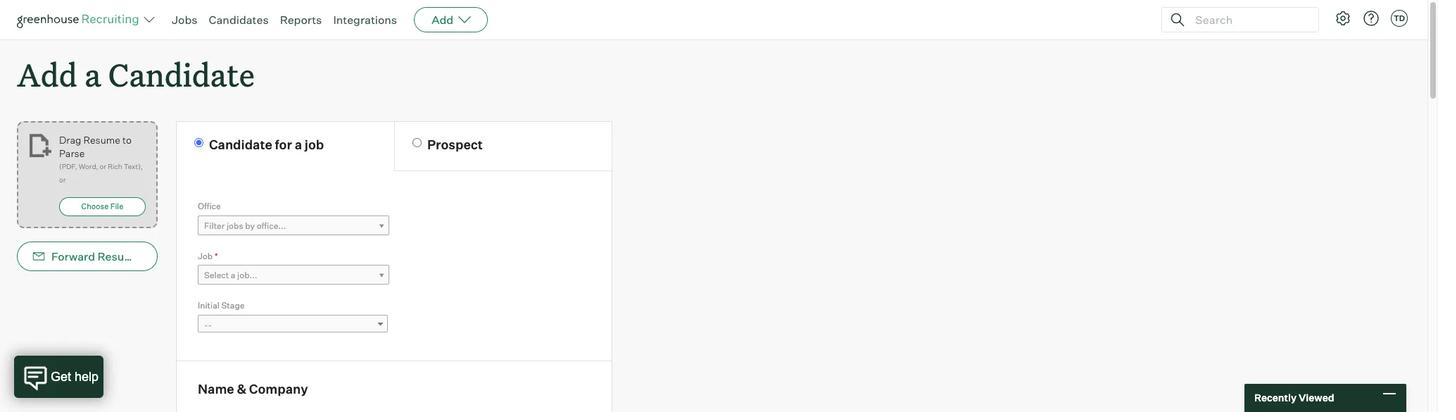 Task type: locate. For each thing, give the bounding box(es) containing it.
&
[[237, 381, 247, 396]]

choose
[[81, 202, 109, 211]]

job
[[305, 137, 324, 152]]

by
[[245, 220, 255, 231]]

2 vertical spatial a
[[231, 270, 236, 280]]

resume inside button
[[98, 249, 141, 264]]

a left job...
[[231, 270, 236, 280]]

add a candidate
[[17, 54, 255, 95]]

*
[[215, 251, 218, 261]]

candidate right candidate for a job "radio"
[[209, 137, 272, 152]]

choose file
[[81, 202, 123, 211]]

reports link
[[280, 13, 322, 27]]

office...
[[257, 220, 286, 231]]

resume
[[83, 134, 120, 146], [98, 249, 141, 264]]

greenhouse recruiting image
[[17, 11, 144, 28]]

0 vertical spatial or
[[100, 162, 106, 171]]

candidate for a job
[[209, 137, 324, 152]]

td
[[1394, 13, 1406, 23]]

td button
[[1389, 7, 1411, 30]]

or
[[100, 162, 106, 171], [59, 176, 66, 184]]

parse
[[59, 147, 85, 159]]

candidates
[[209, 13, 269, 27]]

or down "(pdf,"
[[59, 176, 66, 184]]

job
[[198, 251, 213, 261]]

candidate down jobs link
[[108, 54, 255, 95]]

forward resume via email button
[[17, 242, 190, 271]]

1 vertical spatial resume
[[98, 249, 141, 264]]

2 horizontal spatial a
[[295, 137, 302, 152]]

add
[[432, 13, 454, 27], [17, 54, 77, 95]]

configure image
[[1335, 10, 1352, 27]]

a for candidate
[[85, 54, 101, 95]]

name & company
[[198, 381, 308, 396]]

a for job...
[[231, 270, 236, 280]]

(pdf,
[[59, 162, 77, 171]]

via
[[143, 249, 158, 264]]

add for add a candidate
[[17, 54, 77, 95]]

resume left via
[[98, 249, 141, 264]]

0 horizontal spatial add
[[17, 54, 77, 95]]

reports
[[280, 13, 322, 27]]

office
[[198, 201, 221, 211]]

candidate
[[108, 54, 255, 95], [209, 137, 272, 152]]

job...
[[237, 270, 257, 280]]

a down greenhouse recruiting image
[[85, 54, 101, 95]]

file
[[110, 202, 123, 211]]

--
[[204, 320, 212, 330]]

stage
[[221, 300, 245, 311]]

filter jobs by office...
[[204, 220, 286, 231]]

drag resume to parse (pdf, word, or rich text), or
[[59, 134, 143, 184]]

1 horizontal spatial a
[[231, 270, 236, 280]]

1 vertical spatial a
[[295, 137, 302, 152]]

resume inside drag resume to parse (pdf, word, or rich text), or
[[83, 134, 120, 146]]

a right for
[[295, 137, 302, 152]]

or left rich
[[100, 162, 106, 171]]

jobs
[[172, 13, 198, 27]]

integrations
[[333, 13, 397, 27]]

for
[[275, 137, 292, 152]]

0 vertical spatial resume
[[83, 134, 120, 146]]

1 horizontal spatial add
[[432, 13, 454, 27]]

1 vertical spatial add
[[17, 54, 77, 95]]

Prospect radio
[[413, 138, 422, 147]]

0 vertical spatial a
[[85, 54, 101, 95]]

0 horizontal spatial a
[[85, 54, 101, 95]]

add inside add popup button
[[432, 13, 454, 27]]

integrations link
[[333, 13, 397, 27]]

td button
[[1392, 10, 1409, 27]]

resume for drag
[[83, 134, 120, 146]]

resume left to
[[83, 134, 120, 146]]

0 vertical spatial add
[[432, 13, 454, 27]]

1 vertical spatial or
[[59, 176, 66, 184]]

a
[[85, 54, 101, 95], [295, 137, 302, 152], [231, 270, 236, 280]]

1 - from the left
[[204, 320, 208, 330]]

rich
[[108, 162, 122, 171]]

-
[[204, 320, 208, 330], [208, 320, 212, 330]]



Task type: describe. For each thing, give the bounding box(es) containing it.
-- link
[[198, 315, 388, 335]]

Search text field
[[1192, 10, 1307, 30]]

select
[[204, 270, 229, 280]]

initial stage
[[198, 300, 245, 311]]

job *
[[198, 251, 218, 261]]

name
[[198, 381, 234, 396]]

to
[[123, 134, 132, 146]]

jobs link
[[172, 13, 198, 27]]

jobs
[[227, 220, 243, 231]]

recently viewed
[[1255, 392, 1335, 404]]

recently
[[1255, 392, 1297, 404]]

add for add
[[432, 13, 454, 27]]

2 - from the left
[[208, 320, 212, 330]]

text),
[[124, 162, 143, 171]]

resume for forward
[[98, 249, 141, 264]]

forward
[[51, 249, 95, 264]]

viewed
[[1299, 392, 1335, 404]]

candidates link
[[209, 13, 269, 27]]

email
[[161, 249, 190, 264]]

forward resume via email
[[51, 249, 190, 264]]

0 vertical spatial candidate
[[108, 54, 255, 95]]

1 horizontal spatial or
[[100, 162, 106, 171]]

Candidate for a job radio
[[194, 138, 204, 147]]

drag
[[59, 134, 81, 146]]

select a job... link
[[198, 265, 389, 285]]

1 vertical spatial candidate
[[209, 137, 272, 152]]

filter jobs by office... link
[[198, 215, 389, 236]]

word,
[[79, 162, 98, 171]]

company
[[249, 381, 308, 396]]

initial
[[198, 300, 220, 311]]

add button
[[414, 7, 488, 32]]

filter
[[204, 220, 225, 231]]

0 horizontal spatial or
[[59, 176, 66, 184]]

prospect
[[427, 137, 483, 152]]

select a job...
[[204, 270, 257, 280]]



Task type: vqa. For each thing, say whether or not it's contained in the screenshot.
Configure icon
yes



